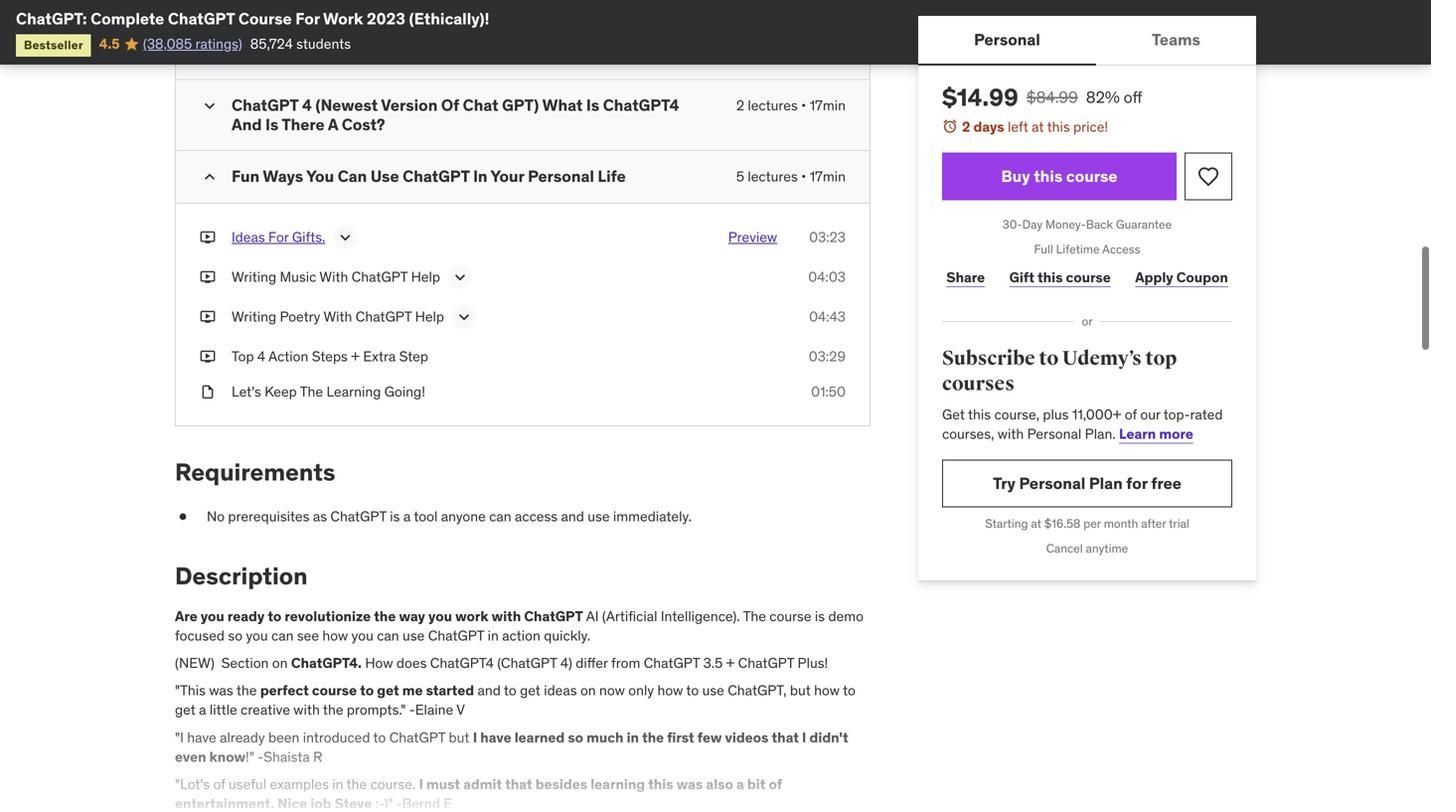 Task type: locate. For each thing, give the bounding box(es) containing it.
1 horizontal spatial chatgpt4
[[603, 95, 679, 115]]

at left $16.58
[[1031, 516, 1042, 531]]

the left way
[[374, 607, 396, 625]]

full
[[1035, 241, 1054, 257]]

2 horizontal spatial of
[[1125, 405, 1137, 423]]

2 have from the left
[[480, 729, 512, 746]]

i
[[473, 729, 477, 746], [802, 729, 807, 746], [419, 775, 423, 793]]

1 writing from the top
[[232, 268, 277, 286]]

2 horizontal spatial a
[[737, 775, 744, 793]]

small image for chatgpt 4 (newest version of chat gpt) what is chatgpt4 and is there a cost?
[[200, 96, 220, 116]]

"lot's of useful examples in the course.
[[175, 775, 419, 793]]

2 xsmall image from the top
[[200, 267, 216, 287]]

as
[[313, 507, 327, 525]]

requirements
[[175, 457, 336, 487]]

help left show lecture description image at the left
[[415, 308, 444, 326]]

1 vertical spatial small image
[[200, 96, 220, 116]]

alarm image
[[942, 118, 958, 134]]

must
[[427, 775, 460, 793]]

that inside i must admit that besides learning this was also a bit of entertainment. nice job steve
[[505, 775, 533, 793]]

2 writing from the top
[[232, 308, 277, 326]]

differ
[[576, 654, 608, 672]]

0 vertical spatial for
[[296, 8, 320, 29]]

1 horizontal spatial so
[[568, 729, 584, 746]]

how for can
[[323, 627, 348, 645]]

2 right alarm image
[[962, 118, 971, 136]]

can
[[489, 507, 512, 525], [271, 627, 294, 645], [377, 627, 399, 645]]

already
[[220, 729, 265, 746]]

for
[[1127, 473, 1148, 493]]

preview
[[728, 228, 778, 246]]

(chatgpt
[[497, 654, 557, 672]]

1 vertical spatial on
[[581, 682, 596, 700]]

with down "this was the perfect course to get me started
[[294, 701, 320, 719]]

4 for (newest
[[302, 95, 312, 115]]

0 vertical spatial with
[[320, 268, 348, 286]]

(ethically)!
[[409, 8, 490, 29]]

1 horizontal spatial on
[[581, 682, 596, 700]]

i left must
[[419, 775, 423, 793]]

personal down plus
[[1028, 425, 1082, 443]]

0 vertical spatial chatgpt4
[[603, 95, 679, 115]]

0 vertical spatial is
[[390, 507, 400, 525]]

personal up $16.58
[[1020, 473, 1086, 493]]

course up back
[[1067, 166, 1118, 186]]

1 vertical spatial that
[[505, 775, 533, 793]]

+ left extra
[[351, 347, 360, 365]]

0 horizontal spatial 2
[[737, 96, 745, 114]]

buy this course button
[[942, 153, 1177, 200]]

elaine
[[415, 701, 454, 719]]

0 vertical spatial help
[[411, 268, 440, 286]]

30-
[[1003, 217, 1023, 232]]

to down (new)  section on chatgpt4. how does chatgpt4 (chatgpt 4) differ from chatgpt 3.5 + chatgpt plus!
[[504, 682, 517, 700]]

this up courses,
[[968, 405, 991, 423]]

course
[[238, 8, 292, 29]]

1 horizontal spatial 2
[[962, 118, 971, 136]]

to left 'udemy's'
[[1039, 346, 1059, 371]]

didn't
[[810, 729, 849, 746]]

of inside get this course, plus 11,000+ of our top-rated courses, with personal plan.
[[1125, 405, 1137, 423]]

in left the action on the bottom
[[488, 627, 499, 645]]

1 vertical spatial use
[[403, 627, 425, 645]]

fun
[[232, 166, 260, 186]]

course up plus!
[[770, 607, 812, 625]]

from
[[611, 654, 641, 672]]

1 17min from the top
[[810, 96, 846, 114]]

help for writing poetry with chatgpt help
[[415, 308, 444, 326]]

$84.99
[[1027, 87, 1079, 107]]

4 inside chatgpt 4 (newest version of chat gpt) what is chatgpt4 and is there a cost?
[[302, 95, 312, 115]]

this inside i must admit that besides learning this was also a bit of entertainment. nice job steve
[[648, 775, 674, 793]]

$16.58
[[1045, 516, 1081, 531]]

1 horizontal spatial can
[[377, 627, 399, 645]]

with up the action on the bottom
[[492, 607, 521, 625]]

- right !"
[[258, 748, 264, 766]]

can down are you ready to revolutionize the way you work with chatgpt
[[377, 627, 399, 645]]

at right left
[[1032, 118, 1044, 136]]

this inside get this course, plus 11,000+ of our top-rated courses, with personal plan.
[[968, 405, 991, 423]]

few
[[698, 729, 722, 746]]

2 small image from the top
[[200, 96, 220, 116]]

2 17min from the top
[[810, 167, 846, 185]]

cancel
[[1047, 541, 1083, 556]]

wishlist image
[[1197, 165, 1221, 188]]

a
[[403, 507, 411, 525], [199, 701, 206, 719], [737, 775, 744, 793]]

0 vertical spatial 17min
[[810, 96, 846, 114]]

small image
[[200, 43, 220, 63], [200, 96, 220, 116], [200, 167, 220, 187]]

on up perfect
[[272, 654, 288, 672]]

how right only
[[658, 682, 683, 700]]

1 horizontal spatial show lecture description image
[[450, 267, 470, 287]]

0 vertical spatial in
[[488, 627, 499, 645]]

and down (new)  section on chatgpt4. how does chatgpt4 (chatgpt 4) differ from chatgpt 3.5 + chatgpt plus!
[[478, 682, 501, 700]]

in
[[488, 627, 499, 645], [627, 729, 639, 746], [332, 775, 344, 793]]

have for "i
[[187, 729, 216, 746]]

2 vertical spatial with
[[294, 701, 320, 719]]

in up steve
[[332, 775, 344, 793]]

you up focused
[[201, 607, 224, 625]]

0 horizontal spatial use
[[403, 627, 425, 645]]

0 horizontal spatial that
[[505, 775, 533, 793]]

xsmall image left ideas
[[200, 228, 216, 247]]

chatgpt
[[168, 8, 235, 29], [232, 95, 299, 115], [403, 166, 470, 186], [352, 268, 408, 286], [356, 308, 412, 326], [330, 507, 387, 525], [524, 607, 583, 625], [428, 627, 484, 645], [644, 654, 700, 672], [738, 654, 795, 672], [389, 729, 446, 746]]

the up steve
[[347, 775, 367, 793]]

no prerequisites as chatgpt is a tool anyone can access and use immediately.
[[207, 507, 692, 525]]

the right keep
[[300, 383, 323, 401]]

of right bit
[[769, 775, 782, 793]]

for inside button
[[268, 228, 289, 246]]

0 horizontal spatial but
[[449, 729, 470, 746]]

a
[[328, 114, 338, 134]]

keep
[[265, 383, 297, 401]]

01:50
[[811, 383, 846, 401]]

1 horizontal spatial have
[[480, 729, 512, 746]]

chatgpt down 85,724 on the left top of page
[[232, 95, 299, 115]]

2 horizontal spatial how
[[814, 682, 840, 700]]

1 horizontal spatial a
[[403, 507, 411, 525]]

the left first
[[642, 729, 664, 746]]

1 lectures from the top
[[748, 96, 798, 114]]

chatgpt down 'elaine'
[[389, 729, 446, 746]]

chatgpt inside chatgpt 4 (newest version of chat gpt) what is chatgpt4 and is there a cost?
[[232, 95, 299, 115]]

month
[[1104, 516, 1139, 531]]

videos
[[725, 729, 769, 746]]

0 vertical spatial that
[[772, 729, 799, 746]]

this down '$84.99'
[[1047, 118, 1070, 136]]

1 xsmall image from the top
[[200, 228, 216, 247]]

ideas for gifts.
[[232, 228, 325, 246]]

are
[[175, 607, 198, 625]]

0 horizontal spatial get
[[175, 701, 196, 719]]

show lecture description image for 04:03
[[450, 267, 470, 287]]

1 vertical spatial 4
[[257, 347, 266, 365]]

• for chatgpt4
[[801, 96, 807, 114]]

1 horizontal spatial the
[[743, 607, 766, 625]]

small image left fun
[[200, 167, 220, 187]]

so inside ai (artificial intelligence). the course is demo focused so you can see how you can use chatgpt in action quickly.
[[228, 627, 243, 645]]

0 horizontal spatial chatgpt4
[[430, 654, 494, 672]]

0 vertical spatial but
[[790, 682, 811, 700]]

use down 3.5
[[702, 682, 725, 700]]

4 left "a"
[[302, 95, 312, 115]]

2 lectures from the top
[[748, 167, 798, 185]]

writing for writing music with chatgpt help
[[232, 268, 277, 286]]

course inside ai (artificial intelligence). the course is demo focused so you can see how you can use chatgpt in action quickly.
[[770, 607, 812, 625]]

0 horizontal spatial is
[[390, 507, 400, 525]]

0 vertical spatial the
[[300, 383, 323, 401]]

0 vertical spatial so
[[228, 627, 243, 645]]

can left see
[[271, 627, 294, 645]]

0 vertical spatial writing
[[232, 268, 277, 286]]

no
[[207, 507, 225, 525]]

1 vertical spatial a
[[199, 701, 206, 719]]

0 horizontal spatial show lecture description image
[[335, 228, 355, 247]]

2 vertical spatial xsmall image
[[175, 507, 191, 526]]

1 vertical spatial show lecture description image
[[450, 267, 470, 287]]

a left "tool"
[[403, 507, 411, 525]]

- down me
[[409, 701, 415, 719]]

price!
[[1074, 118, 1109, 136]]

in right much
[[627, 729, 639, 746]]

course down lifetime
[[1066, 268, 1111, 286]]

personal up the $14.99
[[974, 29, 1041, 50]]

for up 85,724 students
[[296, 8, 320, 29]]

4 right 'top' in the top left of the page
[[257, 347, 266, 365]]

i left didn't
[[802, 729, 807, 746]]

2 vertical spatial small image
[[200, 167, 220, 187]]

i for the
[[473, 729, 477, 746]]

tab list
[[919, 16, 1257, 66]]

this for get
[[968, 405, 991, 423]]

82%
[[1086, 87, 1120, 107]]

help for writing music with chatgpt help
[[411, 268, 440, 286]]

xsmall image
[[200, 307, 216, 327], [200, 347, 216, 366], [175, 507, 191, 526]]

use inside ai (artificial intelligence). the course is demo focused so you can see how you can use chatgpt in action quickly.
[[403, 627, 425, 645]]

1 vertical spatial the
[[743, 607, 766, 625]]

0 vertical spatial -
[[409, 701, 415, 719]]

small image left and
[[200, 96, 220, 116]]

i have learned so much in the first few videos that i didn't even know
[[175, 729, 849, 766]]

per
[[1084, 516, 1101, 531]]

0 vertical spatial was
[[209, 682, 233, 700]]

0 vertical spatial on
[[272, 654, 288, 672]]

0 vertical spatial +
[[351, 347, 360, 365]]

writing music with chatgpt help
[[232, 268, 440, 286]]

have
[[187, 729, 216, 746], [480, 729, 512, 746]]

with right poetry
[[324, 308, 352, 326]]

1 vertical spatial 2
[[962, 118, 971, 136]]

for left "gifts."
[[268, 228, 289, 246]]

0 horizontal spatial a
[[199, 701, 206, 719]]

chatgpt up extra
[[356, 308, 412, 326]]

lectures for chatgpt4
[[748, 96, 798, 114]]

• right 5
[[801, 167, 807, 185]]

teams button
[[1097, 16, 1257, 64]]

students
[[296, 35, 351, 53]]

how down plus!
[[814, 682, 840, 700]]

the inside and to get ideas on now only how to use chatgpt, but how to get a little creative with the prompts." -elaine v
[[323, 701, 344, 719]]

0 vertical spatial with
[[998, 425, 1024, 443]]

step
[[399, 347, 428, 365]]

2 up 5
[[737, 96, 745, 114]]

of left our
[[1125, 405, 1137, 423]]

use left immediately.
[[588, 507, 610, 525]]

2 lectures • 17min
[[737, 96, 846, 114]]

to down prompts."
[[373, 729, 386, 746]]

0 horizontal spatial for
[[268, 228, 289, 246]]

17min up 5 lectures • 17min
[[810, 96, 846, 114]]

how
[[323, 627, 348, 645], [658, 682, 683, 700], [814, 682, 840, 700]]

work
[[455, 607, 489, 625]]

(new)  section on chatgpt4. how does chatgpt4 (chatgpt 4) differ from chatgpt 3.5 + chatgpt plus!
[[175, 654, 828, 672]]

2 vertical spatial in
[[332, 775, 344, 793]]

of up entertainment.
[[213, 775, 225, 793]]

chat
[[463, 95, 499, 115]]

2 • from the top
[[801, 167, 807, 185]]

get this course, plus 11,000+ of our top-rated courses, with personal plan.
[[942, 405, 1223, 443]]

revolutionize
[[285, 607, 371, 625]]

xsmall image left let's
[[200, 382, 216, 402]]

1 have from the left
[[187, 729, 216, 746]]

have down and to get ideas on now only how to use chatgpt, but how to get a little creative with the prompts." -elaine v
[[480, 729, 512, 746]]

starting
[[985, 516, 1028, 531]]

1 horizontal spatial that
[[772, 729, 799, 746]]

0 horizontal spatial on
[[272, 654, 288, 672]]

also
[[706, 775, 734, 793]]

what
[[542, 95, 583, 115]]

0 horizontal spatial 4
[[257, 347, 266, 365]]

on
[[272, 654, 288, 672], [581, 682, 596, 700]]

that right 'videos' at bottom
[[772, 729, 799, 746]]

1 vertical spatial in
[[627, 729, 639, 746]]

cost?
[[342, 114, 385, 134]]

chatgpt left in
[[403, 166, 470, 186]]

is
[[586, 95, 600, 115], [265, 114, 279, 134]]

access
[[1103, 241, 1141, 257]]

0 horizontal spatial and
[[478, 682, 501, 700]]

1 vertical spatial with
[[492, 607, 521, 625]]

this for gift
[[1038, 268, 1063, 286]]

this inside button
[[1034, 166, 1063, 186]]

but down plus!
[[790, 682, 811, 700]]

1 vertical spatial lectures
[[748, 167, 798, 185]]

personal inside button
[[974, 29, 1041, 50]]

have inside i have learned so much in the first few videos that i didn't even know
[[480, 729, 512, 746]]

a inside and to get ideas on now only how to use chatgpt, but how to get a little creative with the prompts." -elaine v
[[199, 701, 206, 719]]

0 vertical spatial xsmall image
[[200, 307, 216, 327]]

how inside ai (artificial intelligence). the course is demo focused so you can see how you can use chatgpt in action quickly.
[[323, 627, 348, 645]]

chatgpt up chatgpt,
[[738, 654, 795, 672]]

chatgpt4 up started
[[430, 654, 494, 672]]

with
[[998, 425, 1024, 443], [492, 607, 521, 625], [294, 701, 320, 719]]

r
[[313, 748, 323, 766]]

is right and
[[265, 114, 279, 134]]

0 horizontal spatial how
[[323, 627, 348, 645]]

i up admit
[[473, 729, 477, 746]]

2 vertical spatial a
[[737, 775, 744, 793]]

that right admit
[[505, 775, 533, 793]]

the inside ai (artificial intelligence). the course is demo focused so you can see how you can use chatgpt in action quickly.
[[743, 607, 766, 625]]

help up step
[[411, 268, 440, 286]]

0 vertical spatial show lecture description image
[[335, 228, 355, 247]]

on left the 'now'
[[581, 682, 596, 700]]

get up prompts."
[[377, 682, 399, 700]]

show lecture description image up show lecture description image at the left
[[450, 267, 470, 287]]

ideas
[[544, 682, 577, 700]]

17min
[[810, 96, 846, 114], [810, 167, 846, 185]]

the right intelligence).
[[743, 607, 766, 625]]

1 horizontal spatial for
[[296, 8, 320, 29]]

0 vertical spatial •
[[801, 96, 807, 114]]

!"
[[246, 748, 254, 766]]

entertainment.
[[175, 795, 274, 808]]

1 vertical spatial at
[[1031, 516, 1042, 531]]

+ right 3.5
[[726, 654, 735, 672]]

to
[[1039, 346, 1059, 371], [268, 607, 282, 625], [360, 682, 374, 700], [504, 682, 517, 700], [686, 682, 699, 700], [843, 682, 856, 700], [373, 729, 386, 746]]

a left bit
[[737, 775, 744, 793]]

0 horizontal spatial was
[[209, 682, 233, 700]]

at inside starting at $16.58 per month after trial cancel anytime
[[1031, 516, 1042, 531]]

your
[[491, 166, 524, 186]]

1 horizontal spatial i
[[473, 729, 477, 746]]

1 horizontal spatial -
[[409, 701, 415, 719]]

•
[[801, 96, 807, 114], [801, 167, 807, 185]]

was inside i must admit that besides learning this was also a bit of entertainment. nice job steve
[[677, 775, 703, 793]]

learned
[[515, 729, 565, 746]]

0 vertical spatial at
[[1032, 118, 1044, 136]]

to right ready
[[268, 607, 282, 625]]

1 horizontal spatial use
[[588, 507, 610, 525]]

lectures up 5 lectures • 17min
[[748, 96, 798, 114]]

2 vertical spatial use
[[702, 682, 725, 700]]

1 horizontal spatial and
[[561, 507, 584, 525]]

even
[[175, 748, 206, 766]]

is right what
[[586, 95, 600, 115]]

17min up 03:23
[[810, 167, 846, 185]]

version
[[381, 95, 438, 115]]

xsmall image
[[200, 228, 216, 247], [200, 267, 216, 287], [200, 382, 216, 402]]

1 vertical spatial 17min
[[810, 167, 846, 185]]

chatgpt4 inside chatgpt 4 (newest version of chat gpt) what is chatgpt4 and is there a cost?
[[603, 95, 679, 115]]

• up 5 lectures • 17min
[[801, 96, 807, 114]]

bit
[[748, 775, 766, 793]]

was up little
[[209, 682, 233, 700]]

2 horizontal spatial in
[[627, 729, 639, 746]]

this right gift
[[1038, 268, 1063, 286]]

1 horizontal spatial 4
[[302, 95, 312, 115]]

is left the demo
[[815, 607, 825, 625]]

learning
[[591, 775, 645, 793]]

0 vertical spatial use
[[588, 507, 610, 525]]

3 xsmall image from the top
[[200, 382, 216, 402]]

and right the access
[[561, 507, 584, 525]]

0 horizontal spatial with
[[294, 701, 320, 719]]

0 vertical spatial 2
[[737, 96, 745, 114]]

writing up 'top' in the top left of the page
[[232, 308, 277, 326]]

i inside i must admit that besides learning this was also a bit of entertainment. nice job steve
[[419, 775, 423, 793]]

apply coupon
[[1136, 268, 1229, 286]]

me
[[402, 682, 423, 700]]

1 vertical spatial chatgpt4
[[430, 654, 494, 672]]

was left also
[[677, 775, 703, 793]]

with for poetry
[[324, 308, 352, 326]]

2 horizontal spatial with
[[998, 425, 1024, 443]]

show lecture description image right "gifts."
[[335, 228, 355, 247]]

a left little
[[199, 701, 206, 719]]

get down (chatgpt
[[520, 682, 541, 700]]

1 vertical spatial and
[[478, 682, 501, 700]]

0 vertical spatial a
[[403, 507, 411, 525]]

1 vertical spatial with
[[324, 308, 352, 326]]

show lecture description image
[[335, 228, 355, 247], [450, 267, 470, 287]]

writing down ideas
[[232, 268, 277, 286]]

1 vertical spatial so
[[568, 729, 584, 746]]

lectures for life
[[748, 167, 798, 185]]

0 vertical spatial 4
[[302, 95, 312, 115]]

know
[[209, 748, 246, 766]]

xsmall image left music
[[200, 267, 216, 287]]

free
[[1152, 473, 1182, 493]]

xsmall image left 'top' in the top left of the page
[[200, 347, 216, 366]]

1 vertical spatial +
[[726, 654, 735, 672]]

ratings)
[[195, 35, 242, 53]]

i must admit that besides learning this was also a bit of entertainment. nice job steve
[[175, 775, 782, 808]]

3 small image from the top
[[200, 167, 220, 187]]

+
[[351, 347, 360, 365], [726, 654, 735, 672]]

1 • from the top
[[801, 96, 807, 114]]



Task type: describe. For each thing, give the bounding box(es) containing it.
0 horizontal spatial the
[[300, 383, 323, 401]]

ai (artificial intelligence). the course is demo focused so you can see how you can use chatgpt in action quickly.
[[175, 607, 864, 645]]

chatgpt right as on the left bottom
[[330, 507, 387, 525]]

2 for 2 lectures • 17min
[[737, 96, 745, 114]]

useful
[[229, 775, 267, 793]]

you right way
[[429, 607, 452, 625]]

chatgpt inside ai (artificial intelligence). the course is demo focused so you can see how you can use chatgpt in action quickly.
[[428, 627, 484, 645]]

you down ready
[[246, 627, 268, 645]]

ideas
[[232, 228, 265, 246]]

04:43
[[809, 308, 846, 326]]

ready
[[228, 607, 265, 625]]

to up prompts."
[[360, 682, 374, 700]]

2 horizontal spatial can
[[489, 507, 512, 525]]

perfect
[[260, 682, 309, 700]]

chatgpt4.
[[291, 654, 362, 672]]

show lecture description image
[[454, 307, 474, 327]]

you
[[306, 166, 334, 186]]

personal left life
[[528, 166, 594, 186]]

to up first
[[686, 682, 699, 700]]

to inside subscribe to udemy's top courses
[[1039, 346, 1059, 371]]

demo
[[829, 607, 864, 625]]

admit
[[463, 775, 502, 793]]

4 for action
[[257, 347, 266, 365]]

0 horizontal spatial in
[[332, 775, 344, 793]]

17min for chatgpt4
[[810, 96, 846, 114]]

share
[[947, 268, 985, 286]]

- inside and to get ideas on now only how to use chatgpt, but how to get a little creative with the prompts." -elaine v
[[409, 701, 415, 719]]

course down chatgpt4.
[[312, 682, 357, 700]]

course inside gift this course link
[[1066, 268, 1111, 286]]

0 vertical spatial and
[[561, 507, 584, 525]]

1 horizontal spatial how
[[658, 682, 683, 700]]

trial
[[1169, 516, 1190, 531]]

chatgpt up writing poetry with chatgpt help
[[352, 268, 408, 286]]

4)
[[561, 654, 573, 672]]

gift this course
[[1010, 268, 1111, 286]]

see
[[297, 627, 319, 645]]

learn more link
[[1119, 425, 1194, 443]]

shaista
[[264, 748, 310, 766]]

going!
[[384, 383, 425, 401]]

0 horizontal spatial can
[[271, 627, 294, 645]]

with inside get this course, plus 11,000+ of our top-rated courses, with personal plan.
[[998, 425, 1024, 443]]

3.5
[[703, 654, 723, 672]]

ideas for gifts. button
[[232, 228, 325, 251]]

money-
[[1046, 217, 1086, 232]]

xsmall image for preview
[[200, 228, 216, 247]]

1 horizontal spatial get
[[377, 682, 399, 700]]

1 horizontal spatial is
[[586, 95, 600, 115]]

guarantee
[[1116, 217, 1172, 232]]

17min for life
[[810, 167, 846, 185]]

(artificial
[[602, 607, 658, 625]]

action
[[502, 627, 541, 645]]

xsmall image for 04:03
[[200, 267, 216, 287]]

0 horizontal spatial is
[[265, 114, 279, 134]]

writing for writing poetry with chatgpt help
[[232, 308, 277, 326]]

ai
[[586, 607, 599, 625]]

chatgpt up only
[[644, 654, 700, 672]]

2023
[[367, 8, 406, 29]]

course.
[[370, 775, 416, 793]]

teams
[[1152, 29, 1201, 50]]

fun ways you can use chatgpt in your personal life
[[232, 166, 626, 186]]

and inside and to get ideas on now only how to use chatgpt, but how to get a little creative with the prompts." -elaine v
[[478, 682, 501, 700]]

have for i
[[480, 729, 512, 746]]

plan.
[[1085, 425, 1116, 443]]

how for chatgpt,
[[814, 682, 840, 700]]

days
[[974, 118, 1005, 136]]

use inside and to get ideas on now only how to use chatgpt, but how to get a little creative with the prompts." -elaine v
[[702, 682, 725, 700]]

1 vertical spatial -
[[258, 748, 264, 766]]

much
[[587, 729, 624, 746]]

in inside ai (artificial intelligence). the course is demo focused so you can see how you can use chatgpt in action quickly.
[[488, 627, 499, 645]]

left
[[1008, 118, 1029, 136]]

top
[[232, 347, 254, 365]]

04:03
[[809, 268, 846, 286]]

1 small image from the top
[[200, 43, 220, 63]]

that inside i have learned so much in the first few videos that i didn't even know
[[772, 729, 799, 746]]

use
[[371, 166, 399, 186]]

top 4 action steps + extra step
[[232, 347, 428, 365]]

xsmall image for 01:50
[[200, 382, 216, 402]]

buy
[[1002, 166, 1031, 186]]

the inside i have learned so much in the first few videos that i didn't even know
[[642, 729, 664, 746]]

1 horizontal spatial with
[[492, 607, 521, 625]]

plus!
[[798, 654, 828, 672]]

$14.99
[[942, 83, 1019, 112]]

try personal plan for free link
[[942, 460, 1233, 508]]

2 horizontal spatial get
[[520, 682, 541, 700]]

1 vertical spatial but
[[449, 729, 470, 746]]

try personal plan for free
[[993, 473, 1182, 493]]

tab list containing personal
[[919, 16, 1257, 66]]

• for life
[[801, 167, 807, 185]]

xsmall image for 03:29
[[200, 347, 216, 366]]

personal inside get this course, plus 11,000+ of our top-rated courses, with personal plan.
[[1028, 425, 1082, 443]]

(38,085 ratings)
[[143, 35, 242, 53]]

gpt)
[[502, 95, 539, 115]]

this for buy
[[1034, 166, 1063, 186]]

life
[[598, 166, 626, 186]]

prerequisites
[[228, 507, 310, 525]]

0 horizontal spatial +
[[351, 347, 360, 365]]

off
[[1124, 87, 1143, 107]]

anyone
[[441, 507, 486, 525]]

xsmall image for 04:43
[[200, 307, 216, 327]]

job
[[310, 795, 332, 808]]

v
[[457, 701, 465, 719]]

0 horizontal spatial of
[[213, 775, 225, 793]]

top
[[1146, 346, 1177, 371]]

with for music
[[320, 268, 348, 286]]

get
[[942, 405, 965, 423]]

learning
[[327, 383, 381, 401]]

poetry
[[280, 308, 321, 326]]

"lot's
[[175, 775, 210, 793]]

does
[[397, 654, 427, 672]]

chatgpt up quickly.
[[524, 607, 583, 625]]

"i have already been introduced to chatgpt but
[[175, 729, 473, 746]]

a inside i must admit that besides learning this was also a bit of entertainment. nice job steve
[[737, 775, 744, 793]]

are you ready to revolutionize the way you work with chatgpt
[[175, 607, 583, 625]]

way
[[399, 607, 425, 625]]

work
[[323, 8, 363, 29]]

with inside and to get ideas on now only how to use chatgpt, but how to get a little creative with the prompts." -elaine v
[[294, 701, 320, 719]]

learn more
[[1119, 425, 1194, 443]]

of inside i must admit that besides learning this was also a bit of entertainment. nice job steve
[[769, 775, 782, 793]]

to up didn't
[[843, 682, 856, 700]]

first
[[667, 729, 695, 746]]

only
[[629, 682, 654, 700]]

chatgpt 4 (newest version of chat gpt) what is chatgpt4 and is there a cost?
[[232, 95, 679, 134]]

access
[[515, 507, 558, 525]]

so inside i have learned so much in the first few videos that i didn't even know
[[568, 729, 584, 746]]

back
[[1086, 217, 1113, 232]]

is inside ai (artificial intelligence). the course is demo focused so you can see how you can use chatgpt in action quickly.
[[815, 607, 825, 625]]

chatgpt up (38,085 ratings)
[[168, 8, 235, 29]]

i for this
[[419, 775, 423, 793]]

2 for 2 days left at this price!
[[962, 118, 971, 136]]

2 days left at this price!
[[962, 118, 1109, 136]]

11,000+
[[1073, 405, 1122, 423]]

but inside and to get ideas on now only how to use chatgpt, but how to get a little creative with the prompts." -elaine v
[[790, 682, 811, 700]]

2 horizontal spatial i
[[802, 729, 807, 746]]

1 horizontal spatial +
[[726, 654, 735, 672]]

plan
[[1089, 473, 1123, 493]]

chatgpt: complete chatgpt course for work 2023 (ethically)!
[[16, 8, 490, 29]]

course inside buy this course button
[[1067, 166, 1118, 186]]

4.5
[[99, 35, 120, 53]]

courses
[[942, 372, 1015, 396]]

you down are you ready to revolutionize the way you work with chatgpt
[[352, 627, 374, 645]]

show lecture description image for preview
[[335, 228, 355, 247]]

the up creative
[[236, 682, 257, 700]]

of
[[441, 95, 459, 115]]

been
[[268, 729, 300, 746]]

!" -shaista r
[[246, 748, 323, 766]]

in inside i have learned so much in the first few videos that i didn't even know
[[627, 729, 639, 746]]

subscribe to udemy's top courses
[[942, 346, 1177, 396]]

top-
[[1164, 405, 1191, 423]]

action
[[269, 347, 309, 365]]

small image for fun ways you can use chatgpt in your personal life
[[200, 167, 220, 187]]

on inside and to get ideas on now only how to use chatgpt, but how to get a little creative with the prompts." -elaine v
[[581, 682, 596, 700]]

gift
[[1010, 268, 1035, 286]]

can
[[338, 166, 367, 186]]



Task type: vqa. For each thing, say whether or not it's contained in the screenshot.
the topmost having
no



